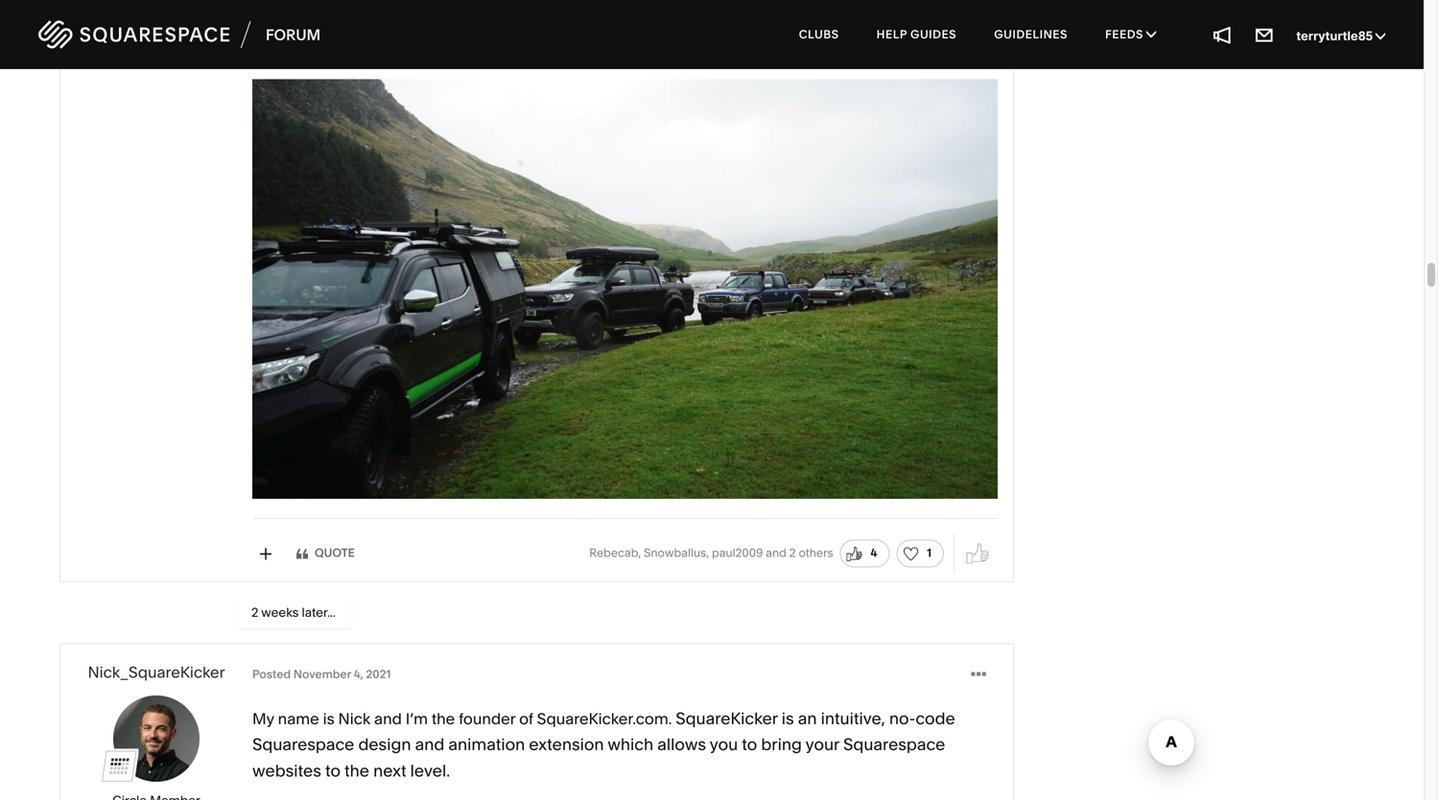 Task type: vqa. For each thing, say whether or not it's contained in the screenshot.
Help Guides
yes



Task type: locate. For each thing, give the bounding box(es) containing it.
level 8 image
[[102, 749, 137, 784]]

1 vertical spatial 2
[[251, 605, 258, 620]]

founder
[[459, 709, 515, 728]]

1 horizontal spatial to
[[742, 735, 757, 755]]

2 vertical spatial and
[[415, 735, 444, 755]]

0 horizontal spatial squarespace
[[252, 735, 354, 755]]

1 , from the left
[[638, 546, 641, 560]]

1 horizontal spatial is
[[782, 708, 794, 729]]

1 vertical spatial the
[[344, 761, 369, 781]]

1 horizontal spatial and
[[415, 735, 444, 755]]

and
[[766, 546, 787, 560], [374, 709, 402, 728], [415, 735, 444, 755]]

clubs
[[799, 27, 839, 41]]

,
[[638, 546, 641, 560], [706, 546, 709, 560]]

0 horizontal spatial and
[[374, 709, 402, 728]]

of
[[519, 709, 533, 728]]

squarespace down no-
[[843, 735, 945, 755]]

to right the websites
[[325, 761, 341, 781]]

my
[[252, 709, 274, 728]]

2021
[[366, 667, 391, 681]]

squarespace down the name
[[252, 735, 354, 755]]

the left next
[[344, 761, 369, 781]]

4 link
[[840, 540, 890, 567]]

and up the design
[[374, 709, 402, 728]]

0 horizontal spatial ,
[[638, 546, 641, 560]]

rebecab link
[[589, 546, 638, 560]]

2 left others
[[789, 546, 796, 560]]

which
[[608, 735, 653, 755]]

posted november 4, 2021
[[252, 667, 391, 681]]

clubs link
[[782, 10, 856, 59]]

2 horizontal spatial and
[[766, 546, 787, 560]]

others
[[799, 546, 833, 560]]

more options... image
[[971, 663, 986, 686]]

and up the level.
[[415, 735, 444, 755]]

2 weeks later...
[[251, 605, 336, 620]]

squarespace forum image
[[38, 18, 321, 51]]

1 horizontal spatial squarespace
[[843, 735, 945, 755]]

0 vertical spatial the
[[432, 709, 455, 728]]

no-
[[889, 708, 916, 729]]

squarekicker is an intuitive, no-code squarespace design and animation extension which allows you to bring your squarespace websites to the next level.
[[252, 708, 955, 781]]

help guides
[[877, 27, 957, 41]]

0 vertical spatial and
[[766, 546, 787, 560]]

level.
[[410, 761, 450, 781]]

snowballus link
[[644, 546, 706, 560]]

1 vertical spatial and
[[374, 709, 402, 728]]

2
[[789, 546, 796, 560], [251, 605, 258, 620]]

rebecab , snowballus , paul2009 and 2 others
[[589, 546, 833, 560]]

to
[[742, 735, 757, 755], [325, 761, 341, 781]]

0 vertical spatial 2
[[789, 546, 796, 560]]

love image
[[901, 544, 920, 563]]

help guides link
[[859, 10, 974, 59]]

@rangerclubuk
[[252, 42, 361, 61]]

and inside the squarekicker is an intuitive, no-code squarespace design and animation extension which allows you to bring your squarespace websites to the next level.
[[415, 735, 444, 755]]

guidelines link
[[977, 10, 1085, 59]]

is left nick in the bottom of the page
[[323, 709, 335, 728]]

0 horizontal spatial the
[[344, 761, 369, 781]]

2 left 'weeks'
[[251, 605, 258, 620]]

1 horizontal spatial 2
[[789, 546, 796, 560]]

, left snowballus
[[638, 546, 641, 560]]

animation
[[448, 735, 525, 755]]

, left paul2009
[[706, 546, 709, 560]]

squarespace
[[252, 735, 354, 755], [843, 735, 945, 755]]

websites
[[252, 761, 321, 781]]

next
[[373, 761, 406, 781]]

an
[[798, 708, 817, 729]]

to right you
[[742, 735, 757, 755]]

1 squarespace from the left
[[252, 735, 354, 755]]

1 vertical spatial to
[[325, 761, 341, 781]]

is
[[782, 708, 794, 729], [323, 709, 335, 728]]

1 horizontal spatial ,
[[706, 546, 709, 560]]

terryturtle85 link
[[1296, 28, 1385, 44]]

0 horizontal spatial 2
[[251, 605, 258, 620]]

0 vertical spatial to
[[742, 735, 757, 755]]

quote link
[[296, 546, 355, 560]]

the right i'm
[[432, 709, 455, 728]]

nick
[[338, 709, 371, 728]]

2 squarespace from the left
[[843, 735, 945, 755]]

caret down image
[[1147, 28, 1156, 40]]

like image
[[845, 544, 864, 563]]

and left "2 others" link
[[766, 546, 787, 560]]

snowballus
[[644, 546, 706, 560]]

is left an
[[782, 708, 794, 729]]

caret down image
[[1376, 29, 1385, 42]]

the
[[432, 709, 455, 728], [344, 761, 369, 781]]



Task type: describe. For each thing, give the bounding box(es) containing it.
feeds link
[[1088, 10, 1174, 59]]

nick_squarekicker image
[[113, 696, 200, 782]]

intuitive,
[[821, 708, 885, 729]]

squarekicker.com.
[[537, 709, 672, 728]]

i'm
[[406, 709, 428, 728]]

0 horizontal spatial to
[[325, 761, 341, 781]]

november
[[293, 667, 351, 681]]

code
[[916, 708, 955, 729]]

4,
[[354, 667, 363, 681]]

feeds
[[1105, 27, 1147, 41]]

comment image
[[139, 0, 155, 4]]

quote
[[315, 546, 355, 560]]

0 horizontal spatial is
[[323, 709, 335, 728]]

2 others link
[[789, 546, 833, 560]]

weeks
[[261, 605, 299, 620]]

like image
[[964, 540, 992, 567]]

2 , from the left
[[706, 546, 709, 560]]

rebecab
[[589, 546, 638, 560]]

my name is nick and i'm the founder of squarekicker.com.
[[252, 709, 676, 728]]

allows
[[657, 735, 706, 755]]

paul2009 link
[[712, 546, 763, 560]]

nick_squarekicker
[[88, 663, 225, 682]]

1 horizontal spatial the
[[432, 709, 455, 728]]

notifications image
[[1212, 24, 1233, 45]]

1
[[927, 546, 932, 560]]

design
[[358, 735, 411, 755]]

1 link
[[896, 540, 944, 567]]

later...
[[302, 605, 336, 620]]

multiquote image
[[260, 547, 272, 560]]

posted
[[252, 667, 291, 681]]

your
[[806, 735, 839, 755]]

guidelines
[[994, 27, 1068, 41]]

help
[[877, 27, 907, 41]]

the inside the squarekicker is an intuitive, no-code squarespace design and animation extension which allows you to bring your squarespace websites to the next level.
[[344, 761, 369, 781]]

4
[[871, 546, 877, 560]]

paul2009
[[712, 546, 763, 560]]

extension
[[529, 735, 604, 755]]

bring
[[761, 735, 802, 755]]

terryturtle85
[[1296, 28, 1376, 44]]

you
[[710, 735, 738, 755]]

nick_squarekicker link
[[88, 663, 225, 682]]

squarekicker
[[676, 708, 778, 729]]

guides
[[910, 27, 957, 41]]

dsc05295.jpg image
[[252, 79, 998, 499]]

messages image
[[1254, 24, 1275, 45]]

is inside the squarekicker is an intuitive, no-code squarespace design and animation extension which allows you to bring your squarespace websites to the next level.
[[782, 708, 794, 729]]

name
[[278, 709, 319, 728]]



